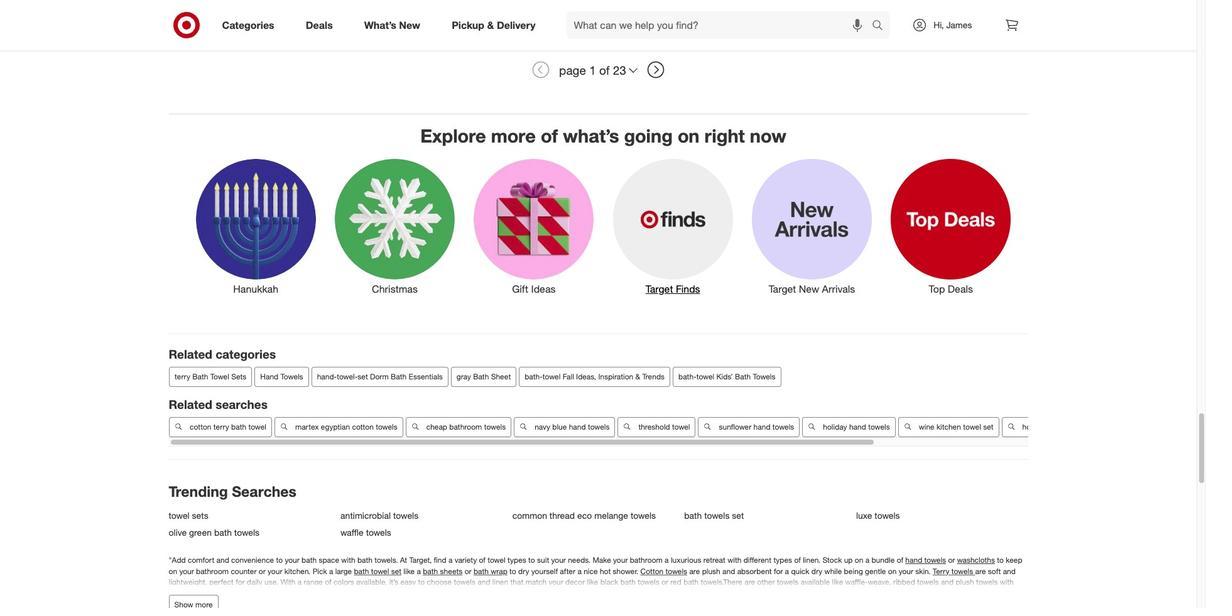 Task type: locate. For each thing, give the bounding box(es) containing it.
bath down searches
[[231, 422, 246, 432]]

bath-towel kids' bath towels
[[678, 372, 775, 381]]

olive green bath towels
[[169, 527, 260, 538]]

a down kitchen.
[[298, 577, 302, 587]]

bath- right trends in the bottom of the page
[[678, 372, 696, 381]]

plush down retreat
[[702, 566, 721, 576]]

add right what's
[[398, 13, 412, 22]]

0 vertical spatial &
[[487, 19, 494, 31]]

cart
[[205, 13, 219, 22], [423, 13, 438, 22], [642, 13, 657, 22], [861, 13, 875, 22]]

available down you
[[361, 599, 390, 608]]

are down choose at bottom left
[[441, 588, 452, 597]]

that
[[511, 577, 524, 587]]

towel down towels.
[[371, 566, 389, 576]]

0 horizontal spatial terry
[[174, 372, 190, 381]]

1 vertical spatial available
[[361, 599, 390, 608]]

cheap bathroom towels link
[[405, 417, 511, 437]]

bath-towel kids' bath towels link
[[673, 367, 781, 387]]

your up after
[[551, 556, 566, 565]]

0 horizontal spatial plush
[[286, 588, 304, 597]]

plush
[[702, 566, 721, 576], [956, 577, 974, 587], [286, 588, 304, 597]]

target new arrivals link
[[743, 157, 882, 296]]

1 towels from the left
[[280, 372, 303, 381]]

a down decor
[[576, 588, 580, 597]]

antimicrobial towels
[[341, 510, 419, 521]]

1 horizontal spatial bath-
[[678, 372, 696, 381]]

dry
[[518, 566, 529, 576], [812, 566, 823, 576]]

0 vertical spatial related
[[169, 347, 212, 362]]

bathroom up cotton
[[630, 556, 663, 565]]

0 horizontal spatial &
[[487, 19, 494, 31]]

new left arrivals
[[799, 282, 819, 295]]

are inside with fringe for a little movement. super-plush bath towels give you a spa-like feel and are also highly absorbent. choose from a collection of materials and oeko-tex certified fabrics like yarn-dyed cotton, zero-twist fabric and more. create the bathroom of your dreams with easy functional and stylish updates, all available at target.
[[441, 588, 452, 597]]

gift
[[512, 282, 528, 295]]

3 cart from the left
[[642, 13, 657, 22]]

olive
[[169, 527, 187, 538]]

needs.
[[568, 556, 591, 565]]

bathroom down the 'plush towels' link
[[972, 588, 1004, 597]]

a down target, in the bottom left of the page
[[417, 566, 421, 576]]

types up quick
[[774, 556, 792, 565]]

bath inside with fringe for a little movement. super-plush bath towels give you a spa-like feel and are also highly absorbent. choose from a collection of materials and oeko-tex certified fabrics like yarn-dyed cotton, zero-twist fabric and more. create the bathroom of your dreams with easy functional and stylish updates, all available at target.
[[306, 588, 322, 597]]

towel inside 'link'
[[963, 422, 981, 432]]

1 horizontal spatial easy
[[401, 577, 416, 587]]

bath
[[192, 372, 208, 381], [391, 372, 406, 381], [473, 372, 489, 381], [735, 372, 751, 381]]

fabrics
[[742, 588, 765, 597]]

target for target finds
[[646, 282, 673, 295]]

ribbed
[[893, 577, 915, 587]]

0 vertical spatial for
[[774, 566, 783, 576]]

easy
[[401, 577, 416, 587], [229, 599, 244, 608]]

a up bath towel set like a bath sheets or bath wrap to dry yourself after a nice hot shower. cotton towels are plush and absorbent for a quick dry while being gentle on your skin. terry towels
[[665, 556, 669, 565]]

2 bath- from the left
[[678, 372, 696, 381]]

other
[[757, 577, 775, 587]]

2 add to cart from the left
[[398, 13, 438, 22]]

lightweight,
[[169, 577, 207, 587]]

4 add to cart from the left
[[835, 13, 875, 22]]

your up from
[[549, 577, 563, 587]]

0 horizontal spatial cotton
[[189, 422, 211, 432]]

bath right kids'
[[735, 372, 751, 381]]

to
[[195, 13, 203, 22], [414, 13, 421, 22], [633, 13, 640, 22], [851, 13, 859, 22], [276, 556, 283, 565], [528, 556, 535, 565], [997, 556, 1004, 565], [510, 566, 516, 576], [418, 577, 425, 587]]

deals left what's
[[306, 19, 333, 31]]

the
[[959, 588, 970, 597]]

& right pickup
[[487, 19, 494, 31]]

1 horizontal spatial types
[[774, 556, 792, 565]]

hand right holiday
[[849, 422, 866, 432]]

certified
[[712, 588, 740, 597]]

and down super-
[[282, 599, 294, 608]]

and down choose at bottom left
[[426, 588, 439, 597]]

your up shower.
[[613, 556, 628, 565]]

gray bath sheet link
[[451, 367, 516, 387]]

new for what's
[[399, 19, 420, 31]]

towels right holiday
[[868, 422, 890, 432]]

bath up the available,
[[354, 566, 369, 576]]

2 vertical spatial plush
[[286, 588, 304, 597]]

finds
[[676, 282, 700, 295]]

1 horizontal spatial dry
[[812, 566, 823, 576]]

0 vertical spatial available
[[801, 577, 830, 587]]

what's new link
[[354, 11, 436, 39]]

1 add to cart from the left
[[179, 13, 219, 22]]

hand right sunflower
[[753, 422, 770, 432]]

gentle
[[865, 566, 886, 576]]

towel
[[210, 372, 229, 381]]

4 add to cart button from the left
[[829, 8, 881, 28]]

1 vertical spatial terry
[[213, 422, 229, 432]]

new right what's
[[399, 19, 420, 31]]

1 vertical spatial related
[[169, 397, 212, 412]]

of down pick
[[325, 577, 331, 587]]

& left trends in the bottom of the page
[[635, 372, 640, 381]]

"add comfort and convenience to your bath space with bath towels. at target, find a variety of towel types to suit your needs. make your bathroom a luxurious retreat with different types of linen. stock up on a bundle of hand towels or washcloths
[[169, 556, 995, 565]]

for
[[774, 566, 783, 576], [236, 577, 245, 587], [190, 588, 199, 597]]

at
[[392, 599, 398, 608]]

cart for 2nd add to cart "button" from right
[[642, 13, 657, 22]]

add left search
[[835, 13, 849, 22]]

arrivals
[[822, 282, 855, 295]]

cotton
[[189, 422, 211, 432], [352, 422, 373, 432]]

a down space at the left of page
[[329, 566, 333, 576]]

0 horizontal spatial bath-
[[524, 372, 542, 381]]

highly
[[470, 588, 490, 597]]

related up the terry bath towel sets
[[169, 347, 212, 362]]

& inside "link"
[[487, 19, 494, 31]]

1 related from the top
[[169, 347, 212, 362]]

2 horizontal spatial for
[[774, 566, 783, 576]]

wine kitchen towel set
[[919, 422, 993, 432]]

towels right melange
[[631, 510, 656, 521]]

4 add from the left
[[835, 13, 849, 22]]

kitchen.
[[284, 566, 311, 576]]

2 cart from the left
[[423, 13, 438, 22]]

0 horizontal spatial towels
[[280, 372, 303, 381]]

0 horizontal spatial dry
[[518, 566, 529, 576]]

bath right the gray
[[473, 372, 489, 381]]

1 horizontal spatial towels
[[753, 372, 775, 381]]

linen.
[[803, 556, 821, 565]]

of right 1
[[599, 63, 610, 77]]

towels left navy
[[484, 422, 506, 432]]

top deals
[[929, 282, 973, 295]]

2 cotton from the left
[[352, 422, 373, 432]]

0 vertical spatial easy
[[401, 577, 416, 587]]

towels down washcloths
[[952, 566, 973, 576]]

and up create
[[941, 577, 954, 587]]

2 dry from the left
[[812, 566, 823, 576]]

1 cotton from the left
[[189, 422, 211, 432]]

0 horizontal spatial easy
[[229, 599, 244, 608]]

a down needs.
[[578, 566, 582, 576]]

0 horizontal spatial new
[[399, 19, 420, 31]]

available up dyed
[[801, 577, 830, 587]]

bath up choose at bottom left
[[423, 566, 438, 576]]

1 horizontal spatial &
[[635, 372, 640, 381]]

are
[[689, 566, 700, 576], [975, 566, 986, 576], [745, 577, 755, 587], [441, 588, 452, 597]]

absorbent.
[[492, 588, 528, 597]]

bath right dorm
[[391, 372, 406, 381]]

1 cart from the left
[[205, 13, 219, 22]]

dyed
[[797, 588, 814, 597]]

2 target from the left
[[769, 282, 796, 295]]

1 horizontal spatial deals
[[948, 282, 973, 295]]

2 vertical spatial for
[[190, 588, 199, 597]]

for up 'other'
[[774, 566, 783, 576]]

4 bath from the left
[[735, 372, 751, 381]]

of down the keep
[[1007, 588, 1013, 597]]

you
[[363, 588, 375, 597]]

of inside dropdown button
[[599, 63, 610, 77]]

dry up that
[[518, 566, 529, 576]]

perfect
[[209, 577, 234, 587]]

to inside the are soft and lightweight, perfect for daily use. with a range of colors available, it's easy to choose towels and linen that match your decor like
[[418, 577, 425, 587]]

hand towels
[[260, 372, 303, 381]]

bath towel set link
[[354, 566, 401, 576]]

related for related categories
[[169, 347, 212, 362]]

2 related from the top
[[169, 397, 212, 412]]

1 bath- from the left
[[524, 372, 542, 381]]

and
[[216, 556, 229, 565], [723, 566, 735, 576], [1003, 566, 1016, 576], [478, 577, 490, 587], [941, 577, 954, 587], [426, 588, 439, 597], [658, 588, 671, 597], [898, 588, 911, 597], [282, 599, 294, 608]]

1 horizontal spatial target
[[769, 282, 796, 295]]

towels right kids'
[[753, 372, 775, 381]]

1 types from the left
[[508, 556, 526, 565]]

updates,
[[320, 599, 349, 608]]

0 horizontal spatial for
[[190, 588, 199, 597]]

bath towels set
[[684, 510, 744, 521]]

or down the variety
[[465, 566, 472, 576]]

for inside the are soft and lightweight, perfect for daily use. with a range of colors available, it's easy to choose towels and linen that match your decor like
[[236, 577, 245, 587]]

towels down towel sets "link"
[[234, 527, 260, 538]]

a left quick
[[785, 566, 789, 576]]

set inside wine kitchen towel set 'link'
[[983, 422, 993, 432]]

are up red bath towels link
[[689, 566, 700, 576]]

target left finds
[[646, 282, 673, 295]]

categories
[[222, 19, 274, 31]]

going
[[624, 124, 673, 147]]

convenience
[[231, 556, 274, 565]]

fall
[[562, 372, 574, 381]]

are up fabrics
[[745, 577, 755, 587]]

1 vertical spatial for
[[236, 577, 245, 587]]

0 vertical spatial plush
[[702, 566, 721, 576]]

easy inside the are soft and lightweight, perfect for daily use. with a range of colors available, it's easy to choose towels and linen that match your decor like
[[401, 577, 416, 587]]

target new arrivals
[[769, 282, 855, 295]]

cotton terry bath towel
[[189, 422, 266, 432]]

towel right kitchen
[[963, 422, 981, 432]]

for inside with fringe for a little movement. super-plush bath towels give you a spa-like feel and are also highly absorbent. choose from a collection of materials and oeko-tex certified fabrics like yarn-dyed cotton, zero-twist fabric and more. create the bathroom of your dreams with easy functional and stylish updates, all available at target.
[[190, 588, 199, 597]]

towel-
[[337, 372, 357, 381]]

2 bath from the left
[[391, 372, 406, 381]]

washcloths
[[957, 556, 995, 565]]

a right find
[[449, 556, 453, 565]]

0 horizontal spatial deals
[[306, 19, 333, 31]]

hand right the "blue"
[[569, 422, 586, 432]]

target for target new arrivals
[[769, 282, 796, 295]]

0 vertical spatial new
[[399, 19, 420, 31]]

easy inside with fringe for a little movement. super-plush bath towels give you a spa-like feel and are also highly absorbent. choose from a collection of materials and oeko-tex certified fabrics like yarn-dyed cotton, zero-twist fabric and more. create the bathroom of your dreams with easy functional and stylish updates, all available at target.
[[229, 599, 244, 608]]

like down 'nice'
[[587, 577, 598, 587]]

hand
[[569, 422, 586, 432], [753, 422, 770, 432], [849, 422, 866, 432], [906, 556, 922, 565]]

target finds link
[[603, 157, 743, 296]]

green
[[189, 527, 212, 538]]

towels up the tex
[[701, 577, 722, 587]]

plush up "the"
[[956, 577, 974, 587]]

top
[[929, 282, 945, 295]]

bath left wrap
[[474, 566, 489, 576]]

luxurious
[[671, 556, 701, 565]]

1 vertical spatial new
[[799, 282, 819, 295]]

cheap
[[426, 422, 447, 432]]

cart for 1st add to cart "button" from the left
[[205, 13, 219, 22]]

1 vertical spatial &
[[635, 372, 640, 381]]

1 vertical spatial easy
[[229, 599, 244, 608]]

0 horizontal spatial types
[[508, 556, 526, 565]]

cart for 2nd add to cart "button" from left
[[423, 13, 438, 22]]

gift ideas link
[[464, 157, 603, 296]]

terry down related searches
[[213, 422, 229, 432]]

christmas link
[[325, 157, 464, 296]]

of
[[599, 63, 610, 77], [541, 124, 558, 147], [479, 556, 486, 565], [794, 556, 801, 565], [897, 556, 904, 565], [325, 577, 331, 587], [617, 588, 623, 597], [1007, 588, 1013, 597]]

set inside hand-towel-set dorm bath essentials 'link'
[[357, 372, 368, 381]]

add
[[179, 13, 193, 22], [398, 13, 412, 22], [616, 13, 631, 22], [835, 13, 849, 22]]

related searches
[[169, 397, 268, 412]]

4 cart from the left
[[861, 13, 875, 22]]

bathroom inside to keep on your bathroom counter or your kitchen. pick a large
[[196, 566, 229, 576]]

set up different
[[732, 510, 744, 521]]

add to cart
[[179, 13, 219, 22], [398, 13, 438, 22], [616, 13, 657, 22], [835, 13, 875, 22]]

1 vertical spatial plush
[[956, 577, 974, 587]]

trending
[[169, 482, 228, 500]]

0 horizontal spatial target
[[646, 282, 673, 295]]

page
[[559, 63, 586, 77]]

0 horizontal spatial available
[[361, 599, 390, 608]]

of right bundle
[[897, 556, 904, 565]]

1 target from the left
[[646, 282, 673, 295]]

page 1 of 23
[[559, 63, 626, 77]]

weave,
[[868, 577, 891, 587]]

1 horizontal spatial cotton
[[352, 422, 373, 432]]

bath down shower.
[[621, 577, 636, 587]]

decor
[[565, 577, 585, 587]]

trending searches
[[169, 482, 296, 500]]

stock
[[823, 556, 842, 565]]

feel
[[412, 588, 424, 597]]

plush down with at the left of page
[[286, 588, 304, 597]]

of up bath wrap link
[[479, 556, 486, 565]]

essentials
[[408, 372, 443, 381]]

black bath towels or red bath towels .there are other towels available like waffle-weave, ribbed towels and plush towels
[[600, 577, 998, 587]]

a up gentle
[[866, 556, 870, 565]]

towels down the skin.
[[917, 577, 939, 587]]

related categories
[[169, 347, 276, 362]]

kids'
[[716, 372, 733, 381]]

3 add to cart button from the left
[[611, 8, 662, 28]]

bath- for bath-towel fall ideas, inspiration & trends
[[524, 372, 542, 381]]

terry left towel
[[174, 372, 190, 381]]

for up movement.
[[236, 577, 245, 587]]

towels right hand
[[280, 372, 303, 381]]

1 horizontal spatial new
[[799, 282, 819, 295]]

holiday hand towels
[[823, 422, 890, 432]]

fabric
[[877, 588, 896, 597]]

1 horizontal spatial available
[[801, 577, 830, 587]]

related for related searches
[[169, 397, 212, 412]]

waffle towels
[[341, 527, 391, 538]]

towels right the "blue"
[[588, 422, 609, 432]]

bath left towel
[[192, 372, 208, 381]]

towels down "soft"
[[976, 577, 998, 587]]

top deals link
[[882, 157, 1021, 296]]

1 horizontal spatial for
[[236, 577, 245, 587]]

2 towels from the left
[[753, 372, 775, 381]]

towel sets
[[169, 510, 208, 521]]

space
[[319, 556, 339, 565]]

3 bath from the left
[[473, 372, 489, 381]]

threshold towel
[[638, 422, 690, 432]]

set left dorm
[[357, 372, 368, 381]]



Task type: vqa. For each thing, say whether or not it's contained in the screenshot.
third Bath from the right
yes



Task type: describe. For each thing, give the bounding box(es) containing it.
2 add from the left
[[398, 13, 412, 22]]

colors
[[334, 577, 354, 587]]

blue
[[552, 422, 567, 432]]

tex
[[696, 588, 710, 597]]

suit
[[537, 556, 549, 565]]

skin.
[[916, 566, 931, 576]]

on down bundle
[[888, 566, 897, 576]]

red
[[671, 577, 682, 587]]

a left little
[[201, 588, 205, 597]]

categories link
[[211, 11, 290, 39]]

choose
[[530, 588, 556, 597]]

pickup & delivery
[[452, 19, 536, 31]]

towels left cheap
[[376, 422, 397, 432]]

towel up wrap
[[488, 556, 506, 565]]

bath right "green"
[[214, 527, 232, 538]]

1 horizontal spatial plush
[[702, 566, 721, 576]]

bath inside 'link'
[[391, 372, 406, 381]]

sunflower hand towels link
[[698, 417, 800, 437]]

wine
[[919, 422, 934, 432]]

0 vertical spatial deals
[[306, 19, 333, 31]]

with down "soft"
[[1000, 577, 1014, 587]]

black
[[600, 577, 619, 587]]

holiday
[[823, 422, 847, 432]]

now
[[750, 124, 787, 147]]

like down at
[[404, 566, 415, 576]]

luxe towels
[[856, 510, 900, 521]]

to inside to keep on your bathroom counter or your kitchen. pick a large
[[997, 556, 1004, 565]]

plush inside with fringe for a little movement. super-plush bath towels give you a spa-like feel and are also highly absorbent. choose from a collection of materials and oeko-tex certified fabrics like yarn-dyed cotton, zero-twist fabric and more. create the bathroom of your dreams with easy functional and stylish updates, all available at target.
[[286, 588, 304, 597]]

right
[[705, 124, 745, 147]]

eco
[[577, 510, 592, 521]]

your up 'ribbed' at the right of page
[[899, 566, 914, 576]]

like up target. on the bottom of page
[[399, 588, 410, 597]]

towels up retreat
[[704, 510, 730, 521]]

like down 'while'
[[832, 577, 843, 587]]

more
[[491, 124, 536, 147]]

towels.
[[375, 556, 398, 565]]

3 add to cart from the left
[[616, 13, 657, 22]]

towels inside "link"
[[588, 422, 609, 432]]

linen
[[492, 577, 508, 587]]

waffle
[[341, 527, 364, 538]]

bath- for bath-towel kids' bath towels
[[678, 372, 696, 381]]

bath up luxurious
[[684, 510, 702, 521]]

1 add to cart button from the left
[[173, 8, 225, 28]]

hand-
[[317, 372, 337, 381]]

and down 'ribbed' at the right of page
[[898, 588, 911, 597]]

and down the keep
[[1003, 566, 1016, 576]]

use.
[[265, 577, 278, 587]]

waffle-
[[845, 577, 868, 587]]

"add
[[169, 556, 186, 565]]

a inside to keep on your bathroom counter or your kitchen. pick a large
[[329, 566, 333, 576]]

towel left the fall
[[542, 372, 560, 381]]

thread
[[550, 510, 575, 521]]

terry bath towel sets link
[[169, 367, 252, 387]]

explore more of what's going on right now
[[420, 124, 787, 147]]

new for target
[[799, 282, 819, 295]]

searches
[[216, 397, 268, 412]]

set for hand-towel-set dorm bath essentials
[[357, 372, 368, 381]]

black bath towels link
[[600, 577, 659, 587]]

hand towels link
[[254, 367, 309, 387]]

towel right threshold
[[672, 422, 690, 432]]

twist
[[859, 588, 875, 597]]

towels down antimicrobial towels
[[366, 527, 391, 538]]

and up .there
[[723, 566, 735, 576]]

and down 'red'
[[658, 588, 671, 597]]

a inside the are soft and lightweight, perfect for daily use. with a range of colors available, it's easy to choose towels and linen that match your decor like
[[298, 577, 302, 587]]

your inside with fringe for a little movement. super-plush bath towels give you a spa-like feel and are also highly absorbent. choose from a collection of materials and oeko-tex certified fabrics like yarn-dyed cotton, zero-twist fabric and more. create the bathroom of your dreams with easy functional and stylish updates, all available at target.
[[169, 599, 183, 608]]

cotton
[[641, 566, 664, 576]]

little
[[207, 588, 221, 597]]

of right more
[[541, 124, 558, 147]]

1 add from the left
[[179, 13, 193, 22]]

fringe
[[169, 588, 188, 597]]

0 vertical spatial terry
[[174, 372, 190, 381]]

1 horizontal spatial terry
[[213, 422, 229, 432]]

towels up the terry
[[925, 556, 946, 565]]

all
[[351, 599, 358, 608]]

set for bath towels set
[[732, 510, 744, 521]]

pickup
[[452, 19, 484, 31]]

daily
[[247, 577, 262, 587]]

bath towels set link
[[684, 510, 849, 521]]

common
[[512, 510, 547, 521]]

1 bath from the left
[[192, 372, 208, 381]]

bath-towel fall ideas, inspiration & trends link
[[519, 367, 670, 387]]

towel down searches
[[248, 422, 266, 432]]

hand up the skin.
[[906, 556, 922, 565]]

olive green bath towels link
[[169, 527, 333, 538]]

match
[[526, 577, 547, 587]]

search button
[[867, 11, 897, 41]]

wrap
[[491, 566, 508, 576]]

sunflower hand towels
[[719, 422, 794, 432]]

kitchen
[[936, 422, 961, 432]]

your inside the are soft and lightweight, perfect for daily use. with a range of colors available, it's easy to choose towels and linen that match your decor like
[[549, 577, 563, 587]]

What can we help you find? suggestions appear below search field
[[566, 11, 875, 39]]

terry bath towel sets
[[174, 372, 246, 381]]

sets
[[231, 372, 246, 381]]

available inside with fringe for a little movement. super-plush bath towels give you a spa-like feel and are also highly absorbent. choose from a collection of materials and oeko-tex certified fabrics like yarn-dyed cotton, zero-twist fabric and more. create the bathroom of your dreams with easy functional and stylish updates, all available at target.
[[361, 599, 390, 608]]

or up the terry towels link
[[948, 556, 955, 565]]

at
[[400, 556, 407, 565]]

set for bath towel set like a bath sheets or bath wrap to dry yourself after a nice hot shower. cotton towels are plush and absorbent for a quick dry while being gentle on your skin. terry towels
[[391, 566, 401, 576]]

bath towel set like a bath sheets or bath wrap to dry yourself after a nice hot shower. cotton towels are plush and absorbent for a quick dry while being gentle on your skin. terry towels
[[354, 566, 975, 576]]

being
[[844, 566, 863, 576]]

sheets
[[440, 566, 463, 576]]

on right up
[[855, 556, 864, 565]]

your up use.
[[268, 566, 282, 576]]

hand
[[260, 372, 278, 381]]

yourself
[[531, 566, 558, 576]]

on inside to keep on your bathroom counter or your kitchen. pick a large
[[169, 566, 177, 576]]

shower.
[[613, 566, 638, 576]]

target,
[[409, 556, 432, 565]]

of up quick
[[794, 556, 801, 565]]

yarn-
[[780, 588, 797, 597]]

2 horizontal spatial plush
[[956, 577, 974, 587]]

towels inside the are soft and lightweight, perfect for daily use. with a range of colors available, it's easy to choose towels and linen that match your decor like
[[454, 577, 476, 587]]

towel up olive
[[169, 510, 190, 521]]

bathroom right cheap
[[449, 422, 482, 432]]

threshold
[[638, 422, 670, 432]]

towels up yarn-
[[777, 577, 799, 587]]

towels up 'waffle towels' link
[[393, 510, 419, 521]]

1 dry from the left
[[518, 566, 529, 576]]

towels down cotton
[[638, 577, 659, 587]]

martex
[[295, 422, 319, 432]]

ideas,
[[576, 372, 596, 381]]

sheet
[[491, 372, 511, 381]]

2 types from the left
[[774, 556, 792, 565]]

pickup & delivery link
[[441, 11, 551, 39]]

on left right
[[678, 124, 700, 147]]

your up "lightweight,"
[[179, 566, 194, 576]]

wine kitchen towel set link
[[898, 417, 999, 437]]

pick
[[313, 566, 327, 576]]

towels up 'red'
[[666, 566, 687, 576]]

what's new
[[364, 19, 420, 31]]

bath up pick
[[302, 556, 317, 565]]

bath up bath towel set link
[[357, 556, 373, 565]]

up
[[844, 556, 853, 565]]

2 add to cart button from the left
[[392, 8, 444, 28]]

navy blue hand towels link
[[514, 417, 615, 437]]

cart for 4th add to cart "button"
[[861, 13, 875, 22]]

towels right sunflower
[[772, 422, 794, 432]]

target.
[[400, 599, 423, 608]]

common thread eco melange towels link
[[512, 510, 677, 521]]

1 vertical spatial deals
[[948, 282, 973, 295]]

luxe
[[856, 510, 872, 521]]

make
[[593, 556, 611, 565]]

towels right "luxe"
[[875, 510, 900, 521]]

3 add from the left
[[616, 13, 631, 22]]

variety
[[455, 556, 477, 565]]

are inside the are soft and lightweight, perfect for daily use. with a range of colors available, it's easy to choose towels and linen that match your decor like
[[975, 566, 986, 576]]

bath up oeko-
[[684, 577, 699, 587]]

different
[[744, 556, 772, 565]]

like inside the are soft and lightweight, perfect for daily use. with a range of colors available, it's easy to choose towels and linen that match your decor like
[[587, 577, 598, 587]]

towels inside with fringe for a little movement. super-plush bath towels give you a spa-like feel and are also highly absorbent. choose from a collection of materials and oeko-tex certified fabrics like yarn-dyed cotton, zero-twist fabric and more. create the bathroom of your dreams with easy functional and stylish updates, all available at target.
[[324, 588, 345, 597]]

james
[[946, 19, 972, 30]]

absorbent
[[737, 566, 772, 576]]

with down little
[[213, 599, 227, 608]]

with right retreat
[[728, 556, 742, 565]]

delivery
[[497, 19, 536, 31]]

bath-towel fall ideas, inspiration & trends
[[524, 372, 664, 381]]

with up large
[[341, 556, 355, 565]]

and up highly
[[478, 577, 490, 587]]

martex egyptian cotton towels link
[[274, 417, 403, 437]]

hand inside "link"
[[569, 422, 586, 432]]

or down bath towel set like a bath sheets or bath wrap to dry yourself after a nice hot shower. cotton towels are plush and absorbent for a quick dry while being gentle on your skin. terry towels
[[662, 577, 668, 587]]

and up perfect
[[216, 556, 229, 565]]

gift ideas
[[512, 282, 556, 295]]

of down black bath towels link
[[617, 588, 623, 597]]

bathroom inside with fringe for a little movement. super-plush bath towels give you a spa-like feel and are also highly absorbent. choose from a collection of materials and oeko-tex certified fabrics like yarn-dyed cotton, zero-twist fabric and more. create the bathroom of your dreams with easy functional and stylish updates, all available at target.
[[972, 588, 1004, 597]]

of inside the are soft and lightweight, perfect for daily use. with a range of colors available, it's easy to choose towels and linen that match your decor like
[[325, 577, 331, 587]]

or inside to keep on your bathroom counter or your kitchen. pick a large
[[259, 566, 266, 576]]

your up kitchen.
[[285, 556, 300, 565]]

a right you
[[377, 588, 382, 597]]

towel left kids'
[[696, 372, 714, 381]]

like down 'other'
[[767, 588, 778, 597]]



